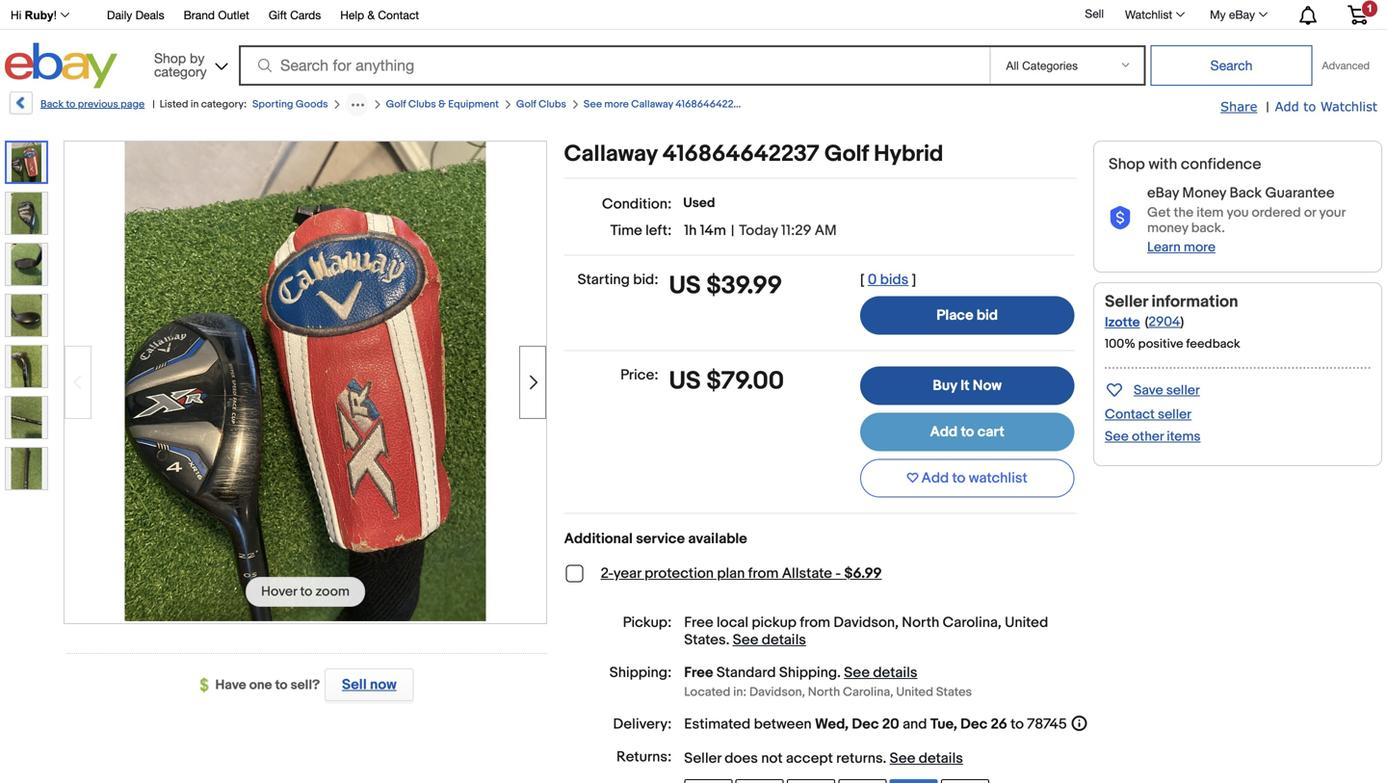 Task type: locate. For each thing, give the bounding box(es) containing it.
1 vertical spatial from
[[800, 614, 831, 632]]

to down advanced link
[[1304, 99, 1317, 114]]

sell left the now
[[342, 676, 367, 694]]

seller up paypal image
[[684, 750, 722, 768]]

to right the 26
[[1011, 716, 1024, 733]]

sporting goods link
[[252, 98, 328, 111]]

to inside button
[[953, 470, 966, 487]]

0 vertical spatial north
[[902, 614, 940, 632]]

1 horizontal spatial sell
[[1085, 7, 1104, 20]]

callaway up condition:
[[564, 141, 658, 168]]

clubs down search for anything text field
[[539, 98, 567, 111]]

see up american express image
[[890, 750, 916, 768]]

picture 6 of 7 image
[[6, 397, 47, 438]]

shop for shop with confidence
[[1109, 155, 1145, 174]]

2 dec from the left
[[961, 716, 988, 733]]

1 horizontal spatial contact
[[1105, 407, 1155, 423]]

us $79.00
[[669, 367, 785, 397]]

. up master card image on the right
[[883, 750, 887, 768]]

-
[[836, 565, 841, 583]]

0 horizontal spatial united
[[896, 685, 934, 700]]

details up shipping
[[762, 632, 806, 649]]

picture 5 of 7 image
[[6, 346, 47, 387]]

feedback
[[1187, 337, 1241, 352]]

davidson,
[[834, 614, 899, 632], [750, 685, 805, 700]]

2 horizontal spatial .
[[883, 750, 887, 768]]

it
[[961, 377, 970, 395]]

0 vertical spatial seller
[[1105, 292, 1148, 312]]

0 horizontal spatial watchlist
[[1126, 8, 1173, 21]]

states up tue,
[[937, 685, 972, 700]]

from right the plan
[[748, 565, 779, 583]]

0 vertical spatial 416864642237
[[676, 98, 745, 111]]

states inside free standard shipping . see details located in: davidson, north carolina, united states
[[937, 685, 972, 700]]

north inside free local pickup from davidson, north carolina, united states
[[902, 614, 940, 632]]

listed
[[160, 98, 188, 111]]

share
[[1221, 99, 1258, 114]]

1 clubs from the left
[[408, 98, 436, 111]]

states up located
[[684, 632, 726, 649]]

details inside free standard shipping . see details located in: davidson, north carolina, united states
[[873, 664, 918, 682]]

11:29
[[782, 222, 812, 239]]

Search for anything text field
[[242, 47, 986, 84]]

0 horizontal spatial hybrid
[[770, 98, 801, 111]]

in
[[191, 98, 199, 111]]

1 vertical spatial back
[[1230, 185, 1262, 202]]

golf clubs link
[[516, 98, 567, 111]]

1 vertical spatial us
[[669, 367, 701, 397]]

visa image
[[787, 780, 835, 783]]

0 horizontal spatial more
[[605, 98, 629, 111]]

1 vertical spatial watchlist
[[1321, 99, 1378, 114]]

between
[[754, 716, 812, 733]]

returns
[[837, 750, 883, 768]]

main content containing us $39.99
[[564, 141, 1090, 783]]

contact
[[378, 8, 419, 22], [1105, 407, 1155, 423]]

ordered
[[1252, 205, 1302, 221]]

add inside button
[[922, 470, 949, 487]]

callaway 416864642237 golf hybrid
[[564, 141, 944, 168]]

1 free from the top
[[684, 614, 714, 632]]

now
[[370, 676, 397, 694]]

seller up items
[[1158, 407, 1192, 423]]

and
[[903, 716, 927, 733]]

shop by category button
[[145, 43, 232, 84]]

416864642237 up used
[[663, 141, 820, 168]]

sell left watchlist link
[[1085, 7, 1104, 20]]

0 vertical spatial carolina,
[[943, 614, 1002, 632]]

|
[[152, 98, 155, 111], [1267, 99, 1270, 116], [731, 222, 735, 239]]

1 horizontal spatial back
[[1230, 185, 1262, 202]]

. up standard at the right
[[726, 632, 730, 649]]

back.
[[1192, 220, 1226, 237]]

add down buy
[[930, 424, 958, 441]]

0 vertical spatial sell
[[1085, 7, 1104, 20]]

416864642237 down shop by category banner
[[676, 98, 745, 111]]

0 vertical spatial shop
[[154, 50, 186, 66]]

united
[[1005, 614, 1049, 632], [896, 685, 934, 700]]

see down search for anything text field
[[584, 98, 602, 111]]

None submit
[[1151, 45, 1313, 86]]

to left cart
[[961, 424, 975, 441]]

picture 3 of 7 image
[[6, 244, 47, 285]]

sell for sell
[[1085, 7, 1104, 20]]

see other items link
[[1105, 429, 1201, 445]]

1 vertical spatial hybrid
[[874, 141, 944, 168]]

dec left the 26
[[961, 716, 988, 733]]

seller for contact
[[1158, 407, 1192, 423]]

see left other
[[1105, 429, 1129, 445]]

today
[[739, 222, 778, 239]]

1 vertical spatial carolina,
[[843, 685, 894, 700]]

0 horizontal spatial from
[[748, 565, 779, 583]]

1 vertical spatial north
[[808, 685, 840, 700]]

master card image
[[839, 780, 887, 783]]

1 horizontal spatial details
[[873, 664, 918, 682]]

watchlist right sell link
[[1126, 8, 1173, 21]]

watchlist
[[1126, 8, 1173, 21], [1321, 99, 1378, 114]]

seller inside the seller information lzotte ( 2904 ) 100% positive feedback
[[1105, 292, 1148, 312]]

main content
[[564, 141, 1090, 783]]

carolina, inside free standard shipping . see details located in: davidson, north carolina, united states
[[843, 685, 894, 700]]

learn
[[1148, 239, 1181, 256]]

0 horizontal spatial contact
[[378, 8, 419, 22]]

free inside free standard shipping . see details located in: davidson, north carolina, united states
[[684, 664, 714, 682]]

money
[[1183, 185, 1227, 202]]

see details link down free local pickup from davidson, north carolina, united states
[[844, 664, 918, 682]]

shop inside shop by category
[[154, 50, 186, 66]]

0 vertical spatial .
[[726, 632, 730, 649]]

1 vertical spatial shop
[[1109, 155, 1145, 174]]

1 vertical spatial 416864642237
[[663, 141, 820, 168]]

us right the "bid:"
[[669, 271, 701, 301]]

0 horizontal spatial davidson,
[[750, 685, 805, 700]]

1 vertical spatial seller
[[1158, 407, 1192, 423]]

ebay right my
[[1229, 8, 1256, 21]]

contact right help
[[378, 8, 419, 22]]

0 vertical spatial see details link
[[733, 632, 806, 649]]

estimated between wed, dec 20 and tue, dec 26 to 78745
[[684, 716, 1067, 733]]

golf right the equipment at the top of page
[[516, 98, 536, 111]]

returns:
[[617, 749, 672, 766]]

1 vertical spatial ebay
[[1148, 185, 1180, 202]]

to left watchlist
[[953, 470, 966, 487]]

2 us from the top
[[669, 367, 701, 397]]

sporting
[[252, 98, 293, 111]]

| right 14m
[[731, 222, 735, 239]]

| left listed
[[152, 98, 155, 111]]

allstate
[[782, 565, 833, 583]]

sell now
[[342, 676, 397, 694]]

more down back.
[[1184, 239, 1216, 256]]

. down free local pickup from davidson, north carolina, united states
[[838, 664, 841, 682]]

seller inside main content
[[684, 750, 722, 768]]

money
[[1148, 220, 1189, 237]]

2 vertical spatial .
[[883, 750, 887, 768]]

have
[[215, 677, 246, 694]]

sell for sell now
[[342, 676, 367, 694]]

0 vertical spatial details
[[762, 632, 806, 649]]

1 vertical spatial &
[[439, 98, 446, 111]]

watchlist inside account navigation
[[1126, 8, 1173, 21]]

lzotte link
[[1105, 315, 1140, 331]]

0 vertical spatial free
[[684, 614, 714, 632]]

0 vertical spatial united
[[1005, 614, 1049, 632]]

1 horizontal spatial seller
[[1105, 292, 1148, 312]]

add for add to cart
[[930, 424, 958, 441]]

callaway down search for anything text field
[[631, 98, 673, 111]]

sell?
[[291, 677, 320, 694]]

north inside free standard shipping . see details located in: davidson, north carolina, united states
[[808, 685, 840, 700]]

details up 'discover' image
[[919, 750, 964, 768]]

watchlist down advanced
[[1321, 99, 1378, 114]]

page
[[121, 98, 145, 111]]

1 horizontal spatial &
[[439, 98, 446, 111]]

2 free from the top
[[684, 664, 714, 682]]

1 dec from the left
[[852, 716, 879, 733]]

add
[[1275, 99, 1300, 114], [930, 424, 958, 441], [922, 470, 949, 487]]

ebay up the get
[[1148, 185, 1180, 202]]

0 horizontal spatial states
[[684, 632, 726, 649]]

us
[[669, 271, 701, 301], [669, 367, 701, 397]]

share button
[[1221, 98, 1258, 116]]

1h 14m | today 11:29 am
[[684, 222, 837, 239]]

sell
[[1085, 7, 1104, 20], [342, 676, 367, 694]]

more down search for anything text field
[[605, 98, 629, 111]]

1 vertical spatial united
[[896, 685, 934, 700]]

2 horizontal spatial details
[[919, 750, 964, 768]]

clubs left the equipment at the top of page
[[408, 98, 436, 111]]

1 horizontal spatial watchlist
[[1321, 99, 1378, 114]]

save
[[1134, 382, 1164, 399]]

0 vertical spatial us
[[669, 271, 701, 301]]

account navigation
[[0, 0, 1383, 30]]

seller right 'save'
[[1167, 382, 1200, 399]]

located
[[684, 685, 731, 700]]

paypal image
[[684, 780, 733, 783]]

0 horizontal spatial north
[[808, 685, 840, 700]]

1 horizontal spatial united
[[1005, 614, 1049, 632]]

see inside free standard shipping . see details located in: davidson, north carolina, united states
[[844, 664, 870, 682]]

1 vertical spatial sell
[[342, 676, 367, 694]]

& left the equipment at the top of page
[[439, 98, 446, 111]]

0 bids link
[[868, 271, 909, 289]]

sell inside account navigation
[[1085, 7, 1104, 20]]

daily
[[107, 8, 132, 22]]

1 vertical spatial more
[[1184, 239, 1216, 256]]

1 horizontal spatial hybrid
[[874, 141, 944, 168]]

seller up "lzotte"
[[1105, 292, 1148, 312]]

& right help
[[368, 8, 375, 22]]

picture 1 of 7 image
[[7, 143, 46, 182]]

1 us from the top
[[669, 271, 701, 301]]

starting bid:
[[578, 271, 659, 289]]

]
[[912, 271, 917, 289]]

see details link up standard at the right
[[733, 632, 806, 649]]

0 horizontal spatial sell
[[342, 676, 367, 694]]

0 vertical spatial contact
[[378, 8, 419, 22]]

1 horizontal spatial shop
[[1109, 155, 1145, 174]]

| right share button
[[1267, 99, 1270, 116]]

gift cards
[[269, 8, 321, 22]]

1 horizontal spatial clubs
[[539, 98, 567, 111]]

picture 4 of 7 image
[[6, 295, 47, 336]]

add right share
[[1275, 99, 1300, 114]]

0 vertical spatial watchlist
[[1126, 8, 1173, 21]]

1 horizontal spatial .
[[838, 664, 841, 682]]

1 vertical spatial add
[[930, 424, 958, 441]]

or
[[1305, 205, 1317, 221]]

get
[[1148, 205, 1171, 221]]

us right the "price:"
[[669, 367, 701, 397]]

0 horizontal spatial seller
[[684, 750, 722, 768]]

golf up callaway 416864642237 golf hybrid
[[747, 98, 768, 111]]

contact up other
[[1105, 407, 1155, 423]]

clubs for golf clubs & equipment
[[408, 98, 436, 111]]

back
[[40, 98, 64, 111], [1230, 185, 1262, 202]]

discover image
[[942, 780, 990, 783]]

1 horizontal spatial more
[[1184, 239, 1216, 256]]

buy it now
[[933, 377, 1002, 395]]

dec left 20
[[852, 716, 879, 733]]

have one to sell?
[[215, 677, 320, 694]]

add down the add to cart link
[[922, 470, 949, 487]]

brand outlet link
[[184, 5, 249, 26]]

see down free local pickup from davidson, north carolina, united states
[[844, 664, 870, 682]]

0 horizontal spatial clubs
[[408, 98, 436, 111]]

0 horizontal spatial shop
[[154, 50, 186, 66]]

0 vertical spatial from
[[748, 565, 779, 583]]

contact inside account navigation
[[378, 8, 419, 22]]

0 horizontal spatial &
[[368, 8, 375, 22]]

0 vertical spatial seller
[[1167, 382, 1200, 399]]

$79.00
[[707, 367, 785, 397]]

0 vertical spatial add
[[1275, 99, 1300, 114]]

1 horizontal spatial |
[[731, 222, 735, 239]]

davidson, up 'between'
[[750, 685, 805, 700]]

not
[[762, 750, 783, 768]]

1 horizontal spatial dec
[[961, 716, 988, 733]]

now
[[973, 377, 1002, 395]]

0 horizontal spatial details
[[762, 632, 806, 649]]

see details link up american express image
[[890, 750, 964, 768]]

seller inside contact seller see other items
[[1158, 407, 1192, 423]]

seller inside the save seller button
[[1167, 382, 1200, 399]]

save seller
[[1134, 382, 1200, 399]]

1 vertical spatial seller
[[684, 750, 722, 768]]

shipping
[[779, 664, 838, 682]]

free left local
[[684, 614, 714, 632]]

0 horizontal spatial ebay
[[1148, 185, 1180, 202]]

davidson, down $6.99 at bottom
[[834, 614, 899, 632]]

golf clubs & equipment
[[386, 98, 499, 111]]

free up located
[[684, 664, 714, 682]]

add inside 'share | add to watchlist'
[[1275, 99, 1300, 114]]

additional
[[564, 531, 633, 548]]

in:
[[734, 685, 747, 700]]

0 vertical spatial ebay
[[1229, 8, 1256, 21]]

0 horizontal spatial dec
[[852, 716, 879, 733]]

1 vertical spatial details
[[873, 664, 918, 682]]

deals
[[135, 8, 164, 22]]

2 horizontal spatial |
[[1267, 99, 1270, 116]]

united inside free standard shipping . see details located in: davidson, north carolina, united states
[[896, 685, 934, 700]]

to right one
[[275, 677, 288, 694]]

buy it now link
[[860, 367, 1075, 405]]

daily deals
[[107, 8, 164, 22]]

2 clubs from the left
[[539, 98, 567, 111]]

1 horizontal spatial carolina,
[[943, 614, 1002, 632]]

1 vertical spatial callaway
[[564, 141, 658, 168]]

shop left "with"
[[1109, 155, 1145, 174]]

0 horizontal spatial back
[[40, 98, 64, 111]]

details down free local pickup from davidson, north carolina, united states
[[873, 664, 918, 682]]

picture 7 of 7 image
[[6, 448, 47, 490]]

1 horizontal spatial davidson,
[[834, 614, 899, 632]]

add to watchlist link
[[1275, 98, 1378, 116]]

my ebay
[[1210, 8, 1256, 21]]

condition:
[[602, 196, 672, 213]]

starting
[[578, 271, 630, 289]]

0 vertical spatial &
[[368, 8, 375, 22]]

2 vertical spatial see details link
[[890, 750, 964, 768]]

416864642237
[[676, 98, 745, 111], [663, 141, 820, 168]]

watchlist inside 'share | add to watchlist'
[[1321, 99, 1378, 114]]

2 vertical spatial add
[[922, 470, 949, 487]]

1 horizontal spatial from
[[800, 614, 831, 632]]

shop left by
[[154, 50, 186, 66]]

1 vertical spatial free
[[684, 664, 714, 682]]

1 vertical spatial states
[[937, 685, 972, 700]]

back up "you"
[[1230, 185, 1262, 202]]

2 vertical spatial details
[[919, 750, 964, 768]]

1 horizontal spatial states
[[937, 685, 972, 700]]

[ 0 bids ]
[[860, 271, 917, 289]]

1 link
[[1337, 0, 1380, 28]]

1 horizontal spatial north
[[902, 614, 940, 632]]

1 vertical spatial see details link
[[844, 664, 918, 682]]

see more callaway 416864642237 golf hybrid
[[584, 98, 801, 111]]

guarantee
[[1266, 185, 1335, 202]]

standard
[[717, 664, 776, 682]]

1 vertical spatial contact
[[1105, 407, 1155, 423]]

back left previous
[[40, 98, 64, 111]]

from right pickup
[[800, 614, 831, 632]]

clubs
[[408, 98, 436, 111], [539, 98, 567, 111]]

0 vertical spatial davidson,
[[834, 614, 899, 632]]

1 vertical spatial davidson,
[[750, 685, 805, 700]]

0 vertical spatial states
[[684, 632, 726, 649]]

0 horizontal spatial carolina,
[[843, 685, 894, 700]]

free inside free local pickup from davidson, north carolina, united states
[[684, 614, 714, 632]]

1 horizontal spatial ebay
[[1229, 8, 1256, 21]]

0 vertical spatial more
[[605, 98, 629, 111]]

with details__icon image
[[1109, 206, 1132, 231]]

2-year protection plan from allstate - $6.99
[[601, 565, 882, 583]]

1 vertical spatial .
[[838, 664, 841, 682]]

none submit inside shop by category banner
[[1151, 45, 1313, 86]]



Task type: vqa. For each thing, say whether or not it's contained in the screenshot.
Description
no



Task type: describe. For each thing, give the bounding box(es) containing it.
other
[[1132, 429, 1164, 445]]

hi ruby !
[[11, 9, 57, 22]]

united inside free local pickup from davidson, north carolina, united states
[[1005, 614, 1049, 632]]

us for us $39.99
[[669, 271, 701, 301]]

item
[[1197, 205, 1224, 221]]

with
[[1149, 155, 1178, 174]]

. see details
[[726, 632, 806, 649]]

previous
[[78, 98, 118, 111]]

picture 2 of 7 image
[[6, 193, 47, 234]]

78745
[[1028, 716, 1067, 733]]

tue,
[[931, 716, 958, 733]]

see up standard at the right
[[733, 632, 759, 649]]

2904 link
[[1149, 314, 1181, 330]]

seller information lzotte ( 2904 ) 100% positive feedback
[[1105, 292, 1241, 352]]

to left previous
[[66, 98, 75, 111]]

protection
[[645, 565, 714, 583]]

watchlist link
[[1115, 3, 1194, 26]]

outlet
[[218, 8, 249, 22]]

0
[[868, 271, 877, 289]]

seller for standard shipping
[[684, 750, 722, 768]]

see details link for seller does not accept returns
[[890, 750, 964, 768]]

| inside 'share | add to watchlist'
[[1267, 99, 1270, 116]]

2-
[[601, 565, 614, 583]]

help
[[340, 8, 364, 22]]

hybrid inside main content
[[874, 141, 944, 168]]

ebay inside 'my ebay' link
[[1229, 8, 1256, 21]]

add for add to watchlist
[[922, 470, 949, 487]]

share | add to watchlist
[[1221, 99, 1378, 116]]

see more callaway 416864642237 golf hybrid link
[[584, 98, 801, 111]]

place
[[937, 307, 974, 324]]

your
[[1320, 205, 1346, 221]]

free local pickup from davidson, north carolina, united states
[[684, 614, 1049, 649]]

contact inside contact seller see other items
[[1105, 407, 1155, 423]]

bids
[[880, 271, 909, 289]]

to inside 'share | add to watchlist'
[[1304, 99, 1317, 114]]

save seller button
[[1105, 379, 1200, 401]]

free for free standard shipping . see details located in: davidson, north carolina, united states
[[684, 664, 714, 682]]

416864642237 inside main content
[[663, 141, 820, 168]]

advanced link
[[1313, 46, 1380, 85]]

category:
[[201, 98, 247, 111]]

clubs for golf clubs
[[539, 98, 567, 111]]

sell link
[[1077, 7, 1113, 20]]

google pay image
[[736, 780, 784, 783]]

(
[[1145, 314, 1149, 330]]

callaway 416864642237 golf hybrid - picture 1 of 7 image
[[125, 139, 486, 621]]

my ebay link
[[1200, 3, 1277, 26]]

back inside ebay money back guarantee get the item you ordered or your money back. learn more
[[1230, 185, 1262, 202]]

shop with confidence
[[1109, 155, 1262, 174]]

hi
[[11, 9, 22, 22]]

equipment
[[448, 98, 499, 111]]

callaway inside main content
[[564, 141, 658, 168]]

dollar sign image
[[200, 678, 215, 694]]

& inside account navigation
[[368, 8, 375, 22]]

. inside free standard shipping . see details located in: davidson, north carolina, united states
[[838, 664, 841, 682]]

$39.99
[[707, 271, 783, 301]]

from inside free local pickup from davidson, north carolina, united states
[[800, 614, 831, 632]]

advanced
[[1323, 59, 1370, 72]]

ebay inside ebay money back guarantee get the item you ordered or your money back. learn more
[[1148, 185, 1180, 202]]

14m
[[700, 222, 726, 239]]

help & contact link
[[340, 5, 419, 26]]

category
[[154, 64, 207, 79]]

0 horizontal spatial |
[[152, 98, 155, 111]]

see inside contact seller see other items
[[1105, 429, 1129, 445]]

seller for save
[[1167, 382, 1200, 399]]

sell now link
[[320, 669, 414, 702]]

0 vertical spatial back
[[40, 98, 64, 111]]

!
[[54, 9, 57, 22]]

26
[[991, 716, 1008, 733]]

davidson, inside free local pickup from davidson, north carolina, united states
[[834, 614, 899, 632]]

see details link for free local pickup from davidson, north carolina, united states
[[733, 632, 806, 649]]

states inside free local pickup from davidson, north carolina, united states
[[684, 632, 726, 649]]

golf left the equipment at the top of page
[[386, 98, 406, 111]]

[
[[860, 271, 865, 289]]

shop for shop by category
[[154, 50, 186, 66]]

am
[[815, 222, 837, 239]]

gift cards link
[[269, 5, 321, 26]]

used
[[683, 195, 716, 212]]

davidson, inside free standard shipping . see details located in: davidson, north carolina, united states
[[750, 685, 805, 700]]

us for us $79.00
[[669, 367, 701, 397]]

us $39.99
[[669, 271, 783, 301]]

golf up am
[[825, 141, 869, 168]]

seller for us $79.00
[[1105, 292, 1148, 312]]

confidence
[[1181, 155, 1262, 174]]

brand outlet
[[184, 8, 249, 22]]

20
[[882, 716, 900, 733]]

ebay money back guarantee get the item you ordered or your money back. learn more
[[1148, 185, 1346, 256]]

ruby
[[25, 9, 54, 22]]

$6.99
[[845, 565, 882, 583]]

buy
[[933, 377, 958, 395]]

carolina, inside free local pickup from davidson, north carolina, united states
[[943, 614, 1002, 632]]

year
[[614, 565, 642, 583]]

one
[[249, 677, 272, 694]]

sporting goods
[[252, 98, 328, 111]]

| listed in category:
[[152, 98, 247, 111]]

lzotte
[[1105, 315, 1140, 331]]

free for free local pickup from davidson, north carolina, united states
[[684, 614, 714, 632]]

positive
[[1139, 337, 1184, 352]]

contact seller see other items
[[1105, 407, 1201, 445]]

accept
[[786, 750, 833, 768]]

contact seller link
[[1105, 407, 1192, 423]]

more inside ebay money back guarantee get the item you ordered or your money back. learn more
[[1184, 239, 1216, 256]]

items
[[1167, 429, 1201, 445]]

shop by category banner
[[0, 0, 1383, 93]]

0 horizontal spatial .
[[726, 632, 730, 649]]

does
[[725, 750, 758, 768]]

add to watchlist
[[922, 470, 1028, 487]]

0 vertical spatial callaway
[[631, 98, 673, 111]]

)
[[1181, 314, 1185, 330]]

cards
[[290, 8, 321, 22]]

gift
[[269, 8, 287, 22]]

american express image
[[890, 780, 938, 783]]

1h
[[684, 222, 697, 239]]

seller does not accept returns . see details
[[684, 750, 964, 768]]

golf clubs & equipment link
[[386, 98, 499, 111]]

0 vertical spatial hybrid
[[770, 98, 801, 111]]

watchlist
[[969, 470, 1028, 487]]



